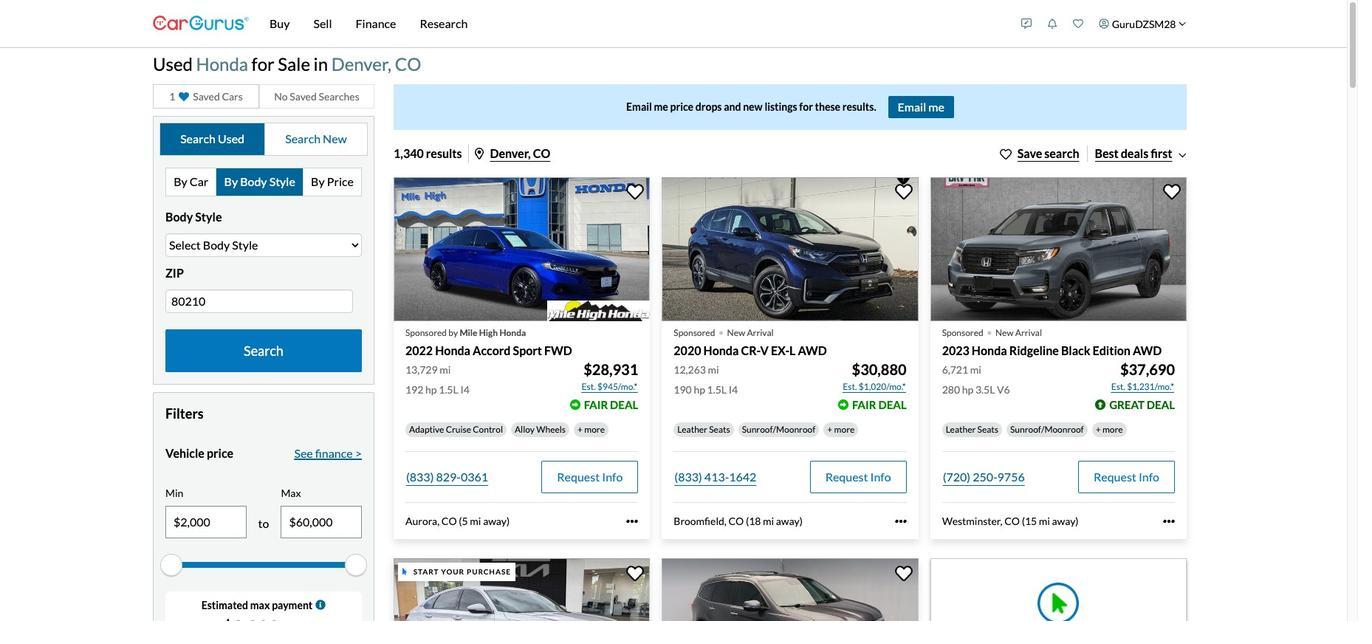 Task type: locate. For each thing, give the bounding box(es) containing it.
leather seats down 190
[[678, 424, 730, 435]]

+ more down est. $1,020/mo.* "button" at the bottom right
[[827, 424, 855, 435]]

car
[[190, 175, 208, 189]]

3 request from the left
[[1094, 470, 1137, 484]]

0 horizontal spatial +
[[578, 424, 583, 435]]

seats up "413-" at right bottom
[[709, 424, 730, 435]]

these
[[815, 101, 841, 113]]

1,340
[[394, 146, 424, 160]]

1 fair from the left
[[584, 398, 608, 412]]

request info for $28,931
[[557, 470, 623, 484]]

1 horizontal spatial ellipsis h image
[[895, 516, 907, 528]]

1.5l inside 12,263 mi 190 hp 1.5l i4
[[707, 384, 727, 396]]

2 leather seats from the left
[[946, 424, 999, 435]]

1 1.5l from the left
[[439, 384, 458, 396]]

+ more for $37,690
[[1096, 424, 1123, 435]]

deal down $1,020/mo.*
[[879, 398, 907, 412]]

see
[[294, 446, 313, 460]]

i4 right 190
[[729, 384, 738, 396]]

1 request from the left
[[557, 470, 600, 484]]

0 horizontal spatial sponsored
[[405, 327, 447, 338]]

ellipsis h image for $30,880
[[895, 516, 907, 528]]

est. inside '$30,880 est. $1,020/mo.*'
[[843, 381, 857, 392]]

2 seats from the left
[[978, 424, 999, 435]]

0 horizontal spatial more
[[584, 424, 605, 435]]

0 horizontal spatial fair deal
[[584, 398, 638, 412]]

6,721
[[942, 364, 968, 376]]

1 away) from the left
[[483, 515, 510, 528]]

2 1.5l from the left
[[707, 384, 727, 396]]

2 arrival from the left
[[1015, 327, 1042, 338]]

filters
[[165, 405, 204, 421]]

+ more down great
[[1096, 424, 1123, 435]]

style left by price
[[269, 175, 295, 189]]

saved cars
[[193, 90, 243, 103]]

est. inside $28,931 est. $945/mo.*
[[582, 381, 596, 392]]

mi inside 6,721 mi 280 hp 3.5l v6
[[970, 364, 982, 376]]

away) right (18
[[776, 515, 803, 528]]

by inside tab
[[174, 175, 187, 189]]

3 more from the left
[[1103, 424, 1123, 435]]

1 horizontal spatial i4
[[729, 384, 738, 396]]

search
[[180, 132, 216, 146], [285, 132, 321, 146], [244, 342, 284, 359]]

sponsored up the 2023
[[942, 327, 984, 338]]

more right wheels
[[584, 424, 605, 435]]

away) right (15
[[1052, 515, 1079, 528]]

1 vertical spatial used
[[218, 132, 244, 146]]

12,263 mi 190 hp 1.5l i4
[[674, 364, 738, 396]]

1 horizontal spatial 1.5l
[[707, 384, 727, 396]]

arrival inside the sponsored · new arrival 2023 honda ridgeline black edition awd
[[1015, 327, 1042, 338]]

0 horizontal spatial ·
[[718, 318, 724, 344]]

2 request info from the left
[[825, 470, 891, 484]]

for left these
[[799, 101, 813, 113]]

arrival up v
[[747, 327, 774, 338]]

est. up great
[[1111, 381, 1126, 392]]

arrival inside sponsored · new arrival 2020 honda cr-v ex-l awd
[[747, 327, 774, 338]]

awd right l
[[798, 344, 827, 358]]

your
[[441, 567, 465, 576]]

1 horizontal spatial est.
[[843, 381, 857, 392]]

1 vertical spatial for
[[799, 101, 813, 113]]

2 ellipsis h image from the left
[[895, 516, 907, 528]]

2 info from the left
[[870, 470, 891, 484]]

1 ellipsis h image from the left
[[627, 516, 638, 528]]

(833) 829-0361 button
[[405, 461, 489, 494]]

email right the 'results.'
[[898, 100, 926, 114]]

by body style tab
[[217, 168, 304, 196]]

(720) 250-9756 button
[[942, 461, 1026, 494]]

2 awd from the left
[[1133, 344, 1162, 358]]

leather for $30,880
[[678, 424, 708, 435]]

0 horizontal spatial new
[[323, 132, 347, 146]]

menu bar
[[249, 0, 1014, 47]]

0 horizontal spatial search
[[180, 132, 216, 146]]

3 request info from the left
[[1094, 470, 1160, 484]]

1 leather from the left
[[678, 424, 708, 435]]

+ more right wheels
[[578, 424, 605, 435]]

2 sunroof/moonroof from the left
[[1010, 424, 1084, 435]]

3 + more from the left
[[1096, 424, 1123, 435]]

email
[[898, 100, 926, 114], [626, 101, 652, 113]]

info for $28,931
[[602, 470, 623, 484]]

3 + from the left
[[1096, 424, 1101, 435]]

+ more for $28,931
[[578, 424, 605, 435]]

tab list for search new
[[165, 168, 362, 196]]

0 horizontal spatial info
[[602, 470, 623, 484]]

hp right 192
[[425, 384, 437, 396]]

sponsored up 2022
[[405, 327, 447, 338]]

2 i4 from the left
[[729, 384, 738, 396]]

3 est. from the left
[[1111, 381, 1126, 392]]

1 horizontal spatial +
[[827, 424, 833, 435]]

0 horizontal spatial seats
[[709, 424, 730, 435]]

1 horizontal spatial for
[[799, 101, 813, 113]]

hp right 190
[[694, 384, 705, 396]]

3 sponsored from the left
[[942, 327, 984, 338]]

1 horizontal spatial leather
[[946, 424, 976, 435]]

mi right the 12,263
[[708, 364, 719, 376]]

save
[[1018, 146, 1042, 160]]

3 ellipsis h image from the left
[[1163, 516, 1175, 528]]

1 horizontal spatial body
[[240, 175, 267, 189]]

price
[[327, 175, 354, 189]]

away) for $30,880
[[776, 515, 803, 528]]

new inside the sponsored · new arrival 2023 honda ridgeline black edition awd
[[996, 327, 1014, 338]]

3 away) from the left
[[1052, 515, 1079, 528]]

1 sunroof/moonroof from the left
[[742, 424, 816, 435]]

denver, right map marker alt image
[[490, 146, 531, 160]]

0361
[[461, 470, 488, 484]]

1.5l
[[439, 384, 458, 396], [707, 384, 727, 396]]

seats for $30,880
[[709, 424, 730, 435]]

fair down est. $1,020/mo.* "button" at the bottom right
[[852, 398, 876, 412]]

body
[[240, 175, 267, 189], [165, 210, 193, 224]]

1 · from the left
[[718, 318, 724, 344]]

0 vertical spatial denver,
[[331, 53, 391, 75]]

3 info from the left
[[1139, 470, 1160, 484]]

3 hp from the left
[[962, 384, 974, 396]]

fair deal down the est. $945/mo.* button at left
[[584, 398, 638, 412]]

buy button
[[258, 0, 302, 47]]

research
[[420, 16, 468, 30]]

hp
[[425, 384, 437, 396], [694, 384, 705, 396], [962, 384, 974, 396]]

body down by car tab
[[165, 210, 193, 224]]

3 deal from the left
[[1147, 398, 1175, 412]]

2 sponsored from the left
[[674, 327, 715, 338]]

by car tab
[[166, 168, 217, 196]]

1 horizontal spatial me
[[929, 100, 945, 114]]

2 by from the left
[[224, 175, 238, 189]]

fair deal
[[584, 398, 638, 412], [852, 398, 907, 412]]

co left (15
[[1005, 515, 1020, 528]]

2 est. from the left
[[843, 381, 857, 392]]

denver,
[[331, 53, 391, 75], [490, 146, 531, 160]]

finance
[[315, 446, 353, 460]]

2 horizontal spatial away)
[[1052, 515, 1079, 528]]

honda up 6,721 mi 280 hp 3.5l v6 at the bottom of the page
[[972, 344, 1007, 358]]

cargurus logo homepage link image
[[153, 3, 249, 45]]

1 horizontal spatial (833)
[[675, 470, 702, 484]]

1 i4 from the left
[[460, 384, 470, 396]]

tab list containing by car
[[165, 168, 362, 196]]

co left (5
[[442, 515, 457, 528]]

sunroof/moonroof up 9756
[[1010, 424, 1084, 435]]

2 horizontal spatial search
[[285, 132, 321, 146]]

new up ridgeline at the bottom of the page
[[996, 327, 1014, 338]]

add a car review image
[[1022, 18, 1032, 29]]

sponsored up 2020
[[674, 327, 715, 338]]

seats down '3.5l'
[[978, 424, 999, 435]]

me inside button
[[929, 100, 945, 114]]

1 horizontal spatial seats
[[978, 424, 999, 435]]

0 vertical spatial style
[[269, 175, 295, 189]]

more for $28,931
[[584, 424, 605, 435]]

1 horizontal spatial fair
[[852, 398, 876, 412]]

+ for $30,880
[[827, 424, 833, 435]]

2 request info button from the left
[[810, 461, 907, 494]]

0 horizontal spatial 1.5l
[[439, 384, 458, 396]]

2 horizontal spatial by
[[311, 175, 325, 189]]

3 by from the left
[[311, 175, 325, 189]]

est. $1,231/mo.* button
[[1111, 380, 1175, 395]]

co for $37,690
[[1005, 515, 1020, 528]]

1 leather seats from the left
[[678, 424, 730, 435]]

request info
[[557, 470, 623, 484], [825, 470, 891, 484], [1094, 470, 1160, 484]]

cr-
[[741, 344, 760, 358]]

0 horizontal spatial hp
[[425, 384, 437, 396]]

0 horizontal spatial style
[[195, 210, 222, 224]]

1 horizontal spatial search
[[244, 342, 284, 359]]

search inside button
[[244, 342, 284, 359]]

2 horizontal spatial + more
[[1096, 424, 1123, 435]]

>
[[355, 446, 362, 460]]

1 by from the left
[[174, 175, 187, 189]]

arrival
[[747, 327, 774, 338], [1015, 327, 1042, 338]]

1 est. from the left
[[582, 381, 596, 392]]

1 horizontal spatial sunroof/moonroof
[[1010, 424, 1084, 435]]

search down zip phone field
[[244, 342, 284, 359]]

0 horizontal spatial price
[[207, 446, 233, 460]]

sponsored inside the sponsored · new arrival 2023 honda ridgeline black edition awd
[[942, 327, 984, 338]]

see finance >
[[294, 446, 362, 460]]

hp for $37,690
[[962, 384, 974, 396]]

email inside button
[[898, 100, 926, 114]]

2 fair deal from the left
[[852, 398, 907, 412]]

2 leather from the left
[[946, 424, 976, 435]]

2 (833) from the left
[[675, 470, 702, 484]]

2 more from the left
[[834, 424, 855, 435]]

aurora,
[[405, 515, 440, 528]]

est.
[[582, 381, 596, 392], [843, 381, 857, 392], [1111, 381, 1126, 392]]

0 horizontal spatial me
[[654, 101, 668, 113]]

away) right (5
[[483, 515, 510, 528]]

0 horizontal spatial arrival
[[747, 327, 774, 338]]

· for $37,690
[[987, 318, 993, 344]]

ridgeline
[[1009, 344, 1059, 358]]

sponsored for $30,880
[[674, 327, 715, 338]]

0 horizontal spatial request info
[[557, 470, 623, 484]]

1.5l inside the 13,729 mi 192 hp 1.5l i4
[[439, 384, 458, 396]]

1 horizontal spatial fair deal
[[852, 398, 907, 412]]

2 deal from the left
[[879, 398, 907, 412]]

1 vertical spatial denver,
[[490, 146, 531, 160]]

by right car
[[224, 175, 238, 189]]

style down car
[[195, 210, 222, 224]]

1 horizontal spatial hp
[[694, 384, 705, 396]]

ex-
[[771, 344, 790, 358]]

· inside the sponsored · new arrival 2023 honda ridgeline black edition awd
[[987, 318, 993, 344]]

1 arrival from the left
[[747, 327, 774, 338]]

1 hp from the left
[[425, 384, 437, 396]]

leather
[[678, 424, 708, 435], [946, 424, 976, 435]]

edition
[[1093, 344, 1131, 358]]

tab list up "by body style"
[[160, 122, 368, 156]]

0 vertical spatial body
[[240, 175, 267, 189]]

1 horizontal spatial leather seats
[[946, 424, 999, 435]]

1 horizontal spatial deal
[[879, 398, 907, 412]]

1.5l right 192
[[439, 384, 458, 396]]

· right the 2023
[[987, 318, 993, 344]]

body style
[[165, 210, 222, 224]]

body right car
[[240, 175, 267, 189]]

co left (18
[[729, 515, 744, 528]]

2 + more from the left
[[827, 424, 855, 435]]

2 horizontal spatial new
[[996, 327, 1014, 338]]

0 horizontal spatial est.
[[582, 381, 596, 392]]

new inside tab
[[323, 132, 347, 146]]

map marker alt image
[[475, 148, 483, 159]]

sponsored for $37,690
[[942, 327, 984, 338]]

hp for $28,931
[[425, 384, 437, 396]]

leather seats
[[678, 424, 730, 435], [946, 424, 999, 435]]

(833) 413-1642
[[675, 470, 757, 484]]

1 horizontal spatial info
[[870, 470, 891, 484]]

1 + more from the left
[[578, 424, 605, 435]]

price right vehicle
[[207, 446, 233, 460]]

1 horizontal spatial denver,
[[490, 146, 531, 160]]

more for $30,880
[[834, 424, 855, 435]]

1 horizontal spatial used
[[218, 132, 244, 146]]

start
[[413, 567, 439, 576]]

(833) 829-0361
[[406, 470, 488, 484]]

1.5l for ·
[[707, 384, 727, 396]]

1 deal from the left
[[610, 398, 638, 412]]

search down the no saved searches
[[285, 132, 321, 146]]

1 request info from the left
[[557, 470, 623, 484]]

0 horizontal spatial used
[[153, 53, 193, 75]]

(833) left "413-" at right bottom
[[675, 470, 702, 484]]

0 horizontal spatial saved
[[193, 90, 220, 103]]

2 horizontal spatial hp
[[962, 384, 974, 396]]

0 horizontal spatial request
[[557, 470, 600, 484]]

1 fair deal from the left
[[584, 398, 638, 412]]

2 request from the left
[[825, 470, 868, 484]]

by left 'price'
[[311, 175, 325, 189]]

0 horizontal spatial i4
[[460, 384, 470, 396]]

new for $37,690
[[996, 327, 1014, 338]]

2023
[[942, 344, 970, 358]]

ellipsis h image
[[627, 516, 638, 528], [895, 516, 907, 528], [1163, 516, 1175, 528]]

0 horizontal spatial request info button
[[542, 461, 638, 494]]

vehicle price
[[165, 446, 233, 460]]

1 horizontal spatial saved
[[290, 90, 317, 103]]

· left cr-
[[718, 318, 724, 344]]

leather for $37,690
[[946, 424, 976, 435]]

$1,020/mo.*
[[859, 381, 906, 392]]

0 horizontal spatial denver,
[[331, 53, 391, 75]]

price left 'drops' on the top right of the page
[[670, 101, 694, 113]]

gurudzsm28
[[1112, 17, 1176, 30]]

fair deal for mile high honda
[[584, 398, 638, 412]]

leather seats down '3.5l'
[[946, 424, 999, 435]]

1 horizontal spatial request
[[825, 470, 868, 484]]

(833) left 829-
[[406, 470, 434, 484]]

mi right (5
[[470, 515, 481, 528]]

Min text field
[[166, 506, 246, 537]]

est. down $28,931 in the left bottom of the page
[[582, 381, 596, 392]]

1 horizontal spatial style
[[269, 175, 295, 189]]

·
[[718, 318, 724, 344], [987, 318, 993, 344]]

denver, up searches
[[331, 53, 391, 75]]

sunroof/moonroof up 1642
[[742, 424, 816, 435]]

by for by car
[[174, 175, 187, 189]]

sponsored inside sponsored · new arrival 2020 honda cr-v ex-l awd
[[674, 327, 715, 338]]

leather down the "280" at the right bottom of page
[[946, 424, 976, 435]]

0 horizontal spatial leather seats
[[678, 424, 730, 435]]

3 request info button from the left
[[1078, 461, 1175, 494]]

search used
[[180, 132, 244, 146]]

(833)
[[406, 470, 434, 484], [675, 470, 702, 484]]

0 horizontal spatial deal
[[610, 398, 638, 412]]

1 + from the left
[[578, 424, 583, 435]]

1 horizontal spatial sponsored
[[674, 327, 715, 338]]

search up car
[[180, 132, 216, 146]]

ellipsis h image for $28,931
[[627, 516, 638, 528]]

body inside tab
[[240, 175, 267, 189]]

(833) 413-1642 button
[[674, 461, 757, 494]]

2 horizontal spatial request
[[1094, 470, 1137, 484]]

used down cars
[[218, 132, 244, 146]]

results
[[426, 146, 462, 160]]

tab list for no saved searches
[[160, 122, 368, 156]]

est. for $30,880
[[843, 381, 857, 392]]

honda left cr-
[[704, 344, 739, 358]]

tab list
[[160, 122, 368, 156], [165, 168, 362, 196]]

2 horizontal spatial info
[[1139, 470, 1160, 484]]

hp inside 6,721 mi 280 hp 3.5l v6
[[962, 384, 974, 396]]

2 fair from the left
[[852, 398, 876, 412]]

0 horizontal spatial + more
[[578, 424, 605, 435]]

1 horizontal spatial request info
[[825, 470, 891, 484]]

new
[[323, 132, 347, 146], [727, 327, 745, 338], [996, 327, 1014, 338]]

mi right 6,721
[[970, 364, 982, 376]]

i4 inside the 13,729 mi 192 hp 1.5l i4
[[460, 384, 470, 396]]

new down searches
[[323, 132, 347, 146]]

max
[[281, 487, 301, 499]]

1.5l right 190
[[707, 384, 727, 396]]

1 horizontal spatial away)
[[776, 515, 803, 528]]

hp inside 12,263 mi 190 hp 1.5l i4
[[694, 384, 705, 396]]

saved
[[193, 90, 220, 103], [290, 90, 317, 103]]

and
[[724, 101, 741, 113]]

search for search
[[244, 342, 284, 359]]

by price
[[311, 175, 354, 189]]

· inside sponsored · new arrival 2020 honda cr-v ex-l awd
[[718, 318, 724, 344]]

leather down 190
[[678, 424, 708, 435]]

for left sale
[[252, 53, 275, 75]]

email left 'drops' on the top right of the page
[[626, 101, 652, 113]]

request info button
[[542, 461, 638, 494], [810, 461, 907, 494], [1078, 461, 1175, 494]]

9756
[[998, 470, 1025, 484]]

fair deal down $1,020/mo.*
[[852, 398, 907, 412]]

0 horizontal spatial email
[[626, 101, 652, 113]]

0 horizontal spatial sunroof/moonroof
[[742, 424, 816, 435]]

1 sponsored from the left
[[405, 327, 447, 338]]

0 vertical spatial price
[[670, 101, 694, 113]]

fair for mile high honda
[[584, 398, 608, 412]]

more down great
[[1103, 424, 1123, 435]]

honda inside the sponsored · new arrival 2023 honda ridgeline black edition awd
[[972, 344, 1007, 358]]

tab list down search used tab
[[165, 168, 362, 196]]

cars
[[222, 90, 243, 103]]

1 horizontal spatial new
[[727, 327, 745, 338]]

2 horizontal spatial est.
[[1111, 381, 1126, 392]]

results.
[[843, 101, 876, 113]]

0 horizontal spatial (833)
[[406, 470, 434, 484]]

hp right the "280" at the right bottom of page
[[962, 384, 974, 396]]

1 info from the left
[[602, 470, 623, 484]]

2 horizontal spatial ellipsis h image
[[1163, 516, 1175, 528]]

awd up $37,690
[[1133, 344, 1162, 358]]

search new
[[285, 132, 347, 146]]

2 · from the left
[[987, 318, 993, 344]]

more
[[584, 424, 605, 435], [834, 424, 855, 435], [1103, 424, 1123, 435]]

new inside sponsored · new arrival 2020 honda cr-v ex-l awd
[[727, 327, 745, 338]]

menu bar containing buy
[[249, 0, 1014, 47]]

(833) for ·
[[675, 470, 702, 484]]

est. $945/mo.* button
[[581, 380, 638, 395]]

request info button for $30,880
[[810, 461, 907, 494]]

0 horizontal spatial leather
[[678, 424, 708, 435]]

tab list containing search used
[[160, 122, 368, 156]]

info circle image
[[316, 600, 326, 610]]

1 horizontal spatial ·
[[987, 318, 993, 344]]

seats
[[709, 424, 730, 435], [978, 424, 999, 435]]

me for email me
[[929, 100, 945, 114]]

0 horizontal spatial fair
[[584, 398, 608, 412]]

new
[[743, 101, 763, 113]]

2 horizontal spatial deal
[[1147, 398, 1175, 412]]

i4 for ·
[[729, 384, 738, 396]]

buy
[[270, 16, 290, 30]]

deal down $1,231/mo.*
[[1147, 398, 1175, 412]]

1 horizontal spatial email
[[898, 100, 926, 114]]

min
[[165, 487, 183, 499]]

used up 1 at left
[[153, 53, 193, 75]]

1 (833) from the left
[[406, 470, 434, 484]]

request info for $37,690
[[1094, 470, 1160, 484]]

+
[[578, 424, 583, 435], [827, 424, 833, 435], [1096, 424, 1101, 435]]

mi right (18
[[763, 515, 774, 528]]

est. inside $37,690 est. $1,231/mo.*
[[1111, 381, 1126, 392]]

user icon image
[[1099, 18, 1109, 29]]

1 horizontal spatial + more
[[827, 424, 855, 435]]

0 horizontal spatial body
[[165, 210, 193, 224]]

0 vertical spatial tab list
[[160, 122, 368, 156]]

0 horizontal spatial ellipsis h image
[[627, 516, 638, 528]]

saved right no
[[290, 90, 317, 103]]

2 horizontal spatial +
[[1096, 424, 1101, 435]]

save search button
[[1000, 145, 1079, 162]]

great deal
[[1109, 398, 1175, 412]]

1 horizontal spatial by
[[224, 175, 238, 189]]

1 awd from the left
[[798, 344, 827, 358]]

192
[[405, 384, 423, 396]]

honda inside sponsored · new arrival 2020 honda cr-v ex-l awd
[[704, 344, 739, 358]]

1 seats from the left
[[709, 424, 730, 435]]

by left car
[[174, 175, 187, 189]]

hp inside the 13,729 mi 192 hp 1.5l i4
[[425, 384, 437, 396]]

2 away) from the left
[[776, 515, 803, 528]]

2 horizontal spatial request info button
[[1078, 461, 1175, 494]]

search used tab
[[160, 123, 265, 155]]

1 request info button from the left
[[542, 461, 638, 494]]

sell
[[313, 16, 332, 30]]

Max text field
[[282, 506, 361, 537]]

i4 inside 12,263 mi 190 hp 1.5l i4
[[729, 384, 738, 396]]

1 horizontal spatial more
[[834, 424, 855, 435]]

no
[[274, 90, 288, 103]]

for
[[252, 53, 275, 75], [799, 101, 813, 113]]

fair down the est. $945/mo.* button at left
[[584, 398, 608, 412]]

fair deal for ·
[[852, 398, 907, 412]]

1 vertical spatial style
[[195, 210, 222, 224]]

0 horizontal spatial awd
[[798, 344, 827, 358]]

still night pearl 2022 honda accord sport fwd sedan front-wheel drive continuously variable transmission image
[[394, 177, 650, 321]]

0 horizontal spatial for
[[252, 53, 275, 75]]

est. left $1,020/mo.*
[[843, 381, 857, 392]]

sponsored
[[405, 327, 447, 338], [674, 327, 715, 338], [942, 327, 984, 338]]

1 horizontal spatial awd
[[1133, 344, 1162, 358]]

modern steel metallic 2018 honda pilot elite awd suv / crossover all-wheel drive 9-speed automatic image
[[662, 558, 919, 621]]

new up cr-
[[727, 327, 745, 338]]

2 hp from the left
[[694, 384, 705, 396]]

2 horizontal spatial more
[[1103, 424, 1123, 435]]

i4 up cruise
[[460, 384, 470, 396]]

2 horizontal spatial sponsored
[[942, 327, 984, 338]]

1 horizontal spatial arrival
[[1015, 327, 1042, 338]]

sunroof/moonroof for $37,690
[[1010, 424, 1084, 435]]

250-
[[973, 470, 998, 484]]

1,340 results
[[394, 146, 462, 160]]

mile high honda image
[[548, 301, 650, 321]]

more down est. $1,020/mo.* "button" at the bottom right
[[834, 424, 855, 435]]

seats for $37,690
[[978, 424, 999, 435]]

1 vertical spatial price
[[207, 446, 233, 460]]

2 + from the left
[[827, 424, 833, 435]]

0 horizontal spatial away)
[[483, 515, 510, 528]]

saved right heart icon
[[193, 90, 220, 103]]

fair for ·
[[852, 398, 876, 412]]

honda down by
[[435, 344, 470, 358]]

deal down $945/mo.*
[[610, 398, 638, 412]]

1 more from the left
[[584, 424, 605, 435]]

arrival up ridgeline at the bottom of the page
[[1015, 327, 1042, 338]]

v
[[760, 344, 769, 358]]

mi right 13,729
[[440, 364, 451, 376]]

sponsored inside sponsored by mile high honda 2022 honda accord sport fwd
[[405, 327, 447, 338]]



Task type: vqa. For each thing, say whether or not it's contained in the screenshot.
Est. $945/mo.* "button"
yes



Task type: describe. For each thing, give the bounding box(es) containing it.
(15
[[1022, 515, 1037, 528]]

co for $28,931
[[442, 515, 457, 528]]

zip
[[165, 266, 184, 280]]

$30,880 est. $1,020/mo.*
[[843, 361, 907, 392]]

search for search new
[[285, 132, 321, 146]]

search button
[[165, 329, 362, 372]]

email for email me
[[898, 100, 926, 114]]

+ for $28,931
[[578, 424, 583, 435]]

aurora, co (5 mi away)
[[405, 515, 510, 528]]

email me button
[[888, 96, 954, 118]]

great
[[1109, 398, 1145, 412]]

chevron down image
[[1179, 20, 1187, 28]]

fwd
[[544, 344, 572, 358]]

12,263
[[674, 364, 706, 376]]

start your purchase link
[[394, 558, 653, 621]]

away) for $28,931
[[483, 515, 510, 528]]

gurudzsm28 menu item
[[1091, 3, 1194, 44]]

3.5l
[[976, 384, 995, 396]]

+ for $37,690
[[1096, 424, 1101, 435]]

denver, co
[[490, 146, 550, 160]]

i4 for mile high honda
[[460, 384, 470, 396]]

away) for $37,690
[[1052, 515, 1079, 528]]

2020
[[674, 344, 701, 358]]

westminster,
[[942, 515, 1003, 528]]

$1,231/mo.*
[[1127, 381, 1174, 392]]

$28,931
[[584, 361, 638, 378]]

accord
[[473, 344, 511, 358]]

adaptive
[[409, 424, 444, 435]]

estimated
[[201, 599, 248, 611]]

control
[[473, 424, 503, 435]]

co right map marker alt image
[[533, 146, 550, 160]]

search new tab
[[265, 123, 367, 155]]

honda up saved cars
[[196, 53, 248, 75]]

save search
[[1018, 146, 1079, 160]]

email me price drops and new listings for these results.
[[626, 101, 876, 113]]

1.5l for by
[[439, 384, 458, 396]]

by for by price
[[311, 175, 325, 189]]

1 vertical spatial body
[[165, 210, 193, 224]]

request info button for $28,931
[[542, 461, 638, 494]]

(18
[[746, 515, 761, 528]]

deal for $37,690
[[1147, 398, 1175, 412]]

wheels
[[536, 424, 566, 435]]

arrival for $30,880
[[747, 327, 774, 338]]

deal for $28,931
[[610, 398, 638, 412]]

mi inside the 13,729 mi 192 hp 1.5l i4
[[440, 364, 451, 376]]

hp for $30,880
[[694, 384, 705, 396]]

(720) 250-9756
[[943, 470, 1025, 484]]

0 vertical spatial used
[[153, 53, 193, 75]]

190
[[674, 384, 692, 396]]

ellipsis h image for $37,690
[[1163, 516, 1175, 528]]

estimated max payment
[[201, 599, 313, 611]]

me for email me price drops and new listings for these results.
[[654, 101, 668, 113]]

sell button
[[302, 0, 344, 47]]

ZIP telephone field
[[165, 289, 353, 313]]

search
[[1045, 146, 1079, 160]]

mi inside 12,263 mi 190 hp 1.5l i4
[[708, 364, 719, 376]]

deal for $30,880
[[879, 398, 907, 412]]

drops
[[696, 101, 722, 113]]

awd inside sponsored · new arrival 2020 honda cr-v ex-l awd
[[798, 344, 827, 358]]

l
[[790, 344, 796, 358]]

alloy wheels
[[515, 424, 566, 435]]

est. for $28,931
[[582, 381, 596, 392]]

1
[[169, 90, 175, 103]]

denver, co button
[[475, 146, 550, 160]]

sunroof/moonroof for $30,880
[[742, 424, 816, 435]]

alloy
[[515, 424, 535, 435]]

est. for $37,690
[[1111, 381, 1126, 392]]

2 saved from the left
[[290, 90, 317, 103]]

829-
[[436, 470, 461, 484]]

1 horizontal spatial price
[[670, 101, 694, 113]]

sponsored for $28,931
[[405, 327, 447, 338]]

saved cars image
[[1073, 18, 1084, 29]]

· for $30,880
[[718, 318, 724, 344]]

request info button for $37,690
[[1078, 461, 1175, 494]]

high
[[479, 327, 498, 338]]

$28,931 est. $945/mo.*
[[582, 361, 638, 392]]

to
[[258, 516, 269, 530]]

no saved searches
[[274, 90, 359, 103]]

13,729
[[405, 364, 438, 376]]

1 saved from the left
[[193, 90, 220, 103]]

sponsored · new arrival 2023 honda ridgeline black edition awd
[[942, 318, 1162, 358]]

awd inside the sponsored · new arrival 2023 honda ridgeline black edition awd
[[1133, 344, 1162, 358]]

finance
[[356, 16, 396, 30]]

email me
[[898, 100, 945, 114]]

westminster, co (15 mi away)
[[942, 515, 1079, 528]]

by for by body style
[[224, 175, 238, 189]]

(720)
[[943, 470, 971, 484]]

platinum white pearl 2020 honda accord 1.5t ex-l fwd sedan front-wheel drive continuously variable transmission image
[[394, 558, 650, 621]]

info for $37,690
[[1139, 470, 1160, 484]]

request info for $30,880
[[825, 470, 891, 484]]

blue 2020 honda cr-v ex-l awd suv / crossover all-wheel drive continuously variable transmission image
[[662, 177, 919, 321]]

honda up sport
[[500, 327, 526, 338]]

searches
[[319, 90, 359, 103]]

email for email me price drops and new listings for these results.
[[626, 101, 652, 113]]

new for $30,880
[[727, 327, 745, 338]]

more for $37,690
[[1103, 424, 1123, 435]]

leather seats for $37,690
[[946, 424, 999, 435]]

mile
[[460, 327, 477, 338]]

280
[[942, 384, 960, 396]]

mi right (15
[[1039, 515, 1050, 528]]

$945/mo.*
[[598, 381, 638, 392]]

(833) for by
[[406, 470, 434, 484]]

broomfield,
[[674, 515, 727, 528]]

$30,880
[[852, 361, 907, 378]]

used honda for sale in denver, co
[[153, 53, 421, 75]]

heart image
[[179, 91, 189, 102]]

search for search used
[[180, 132, 216, 146]]

co for $30,880
[[729, 515, 744, 528]]

request for $28,931
[[557, 470, 600, 484]]

sonic gray pearl 2023 honda ridgeline black edition awd pickup truck all-wheel drive automatic image
[[930, 177, 1187, 321]]

info for $30,880
[[870, 470, 891, 484]]

+ more for $30,880
[[827, 424, 855, 435]]

gurudzsm28 menu
[[1014, 3, 1194, 44]]

$37,690
[[1120, 361, 1175, 378]]

est. $1,020/mo.* button
[[842, 380, 907, 395]]

request for $30,880
[[825, 470, 868, 484]]

by car
[[174, 175, 208, 189]]

used inside tab
[[218, 132, 244, 146]]

sponsored · new arrival 2020 honda cr-v ex-l awd
[[674, 318, 827, 358]]

max
[[250, 599, 270, 611]]

gurudzsm28 button
[[1091, 3, 1194, 44]]

mouse pointer image
[[403, 568, 407, 576]]

13,729 mi 192 hp 1.5l i4
[[405, 364, 470, 396]]

style inside tab
[[269, 175, 295, 189]]

start your purchase
[[413, 567, 511, 576]]

finance button
[[344, 0, 408, 47]]

open notifications image
[[1047, 18, 1058, 29]]

co down finance dropdown button
[[395, 53, 421, 75]]

arrival for $37,690
[[1015, 327, 1042, 338]]

request for $37,690
[[1094, 470, 1137, 484]]

$37,690 est. $1,231/mo.*
[[1111, 361, 1175, 392]]

black
[[1061, 344, 1091, 358]]

leather seats for $30,880
[[678, 424, 730, 435]]

sponsored by mile high honda 2022 honda accord sport fwd
[[405, 327, 572, 358]]

by price tab
[[304, 168, 361, 196]]

research button
[[408, 0, 480, 47]]

0 vertical spatial for
[[252, 53, 275, 75]]

1642
[[729, 470, 757, 484]]



